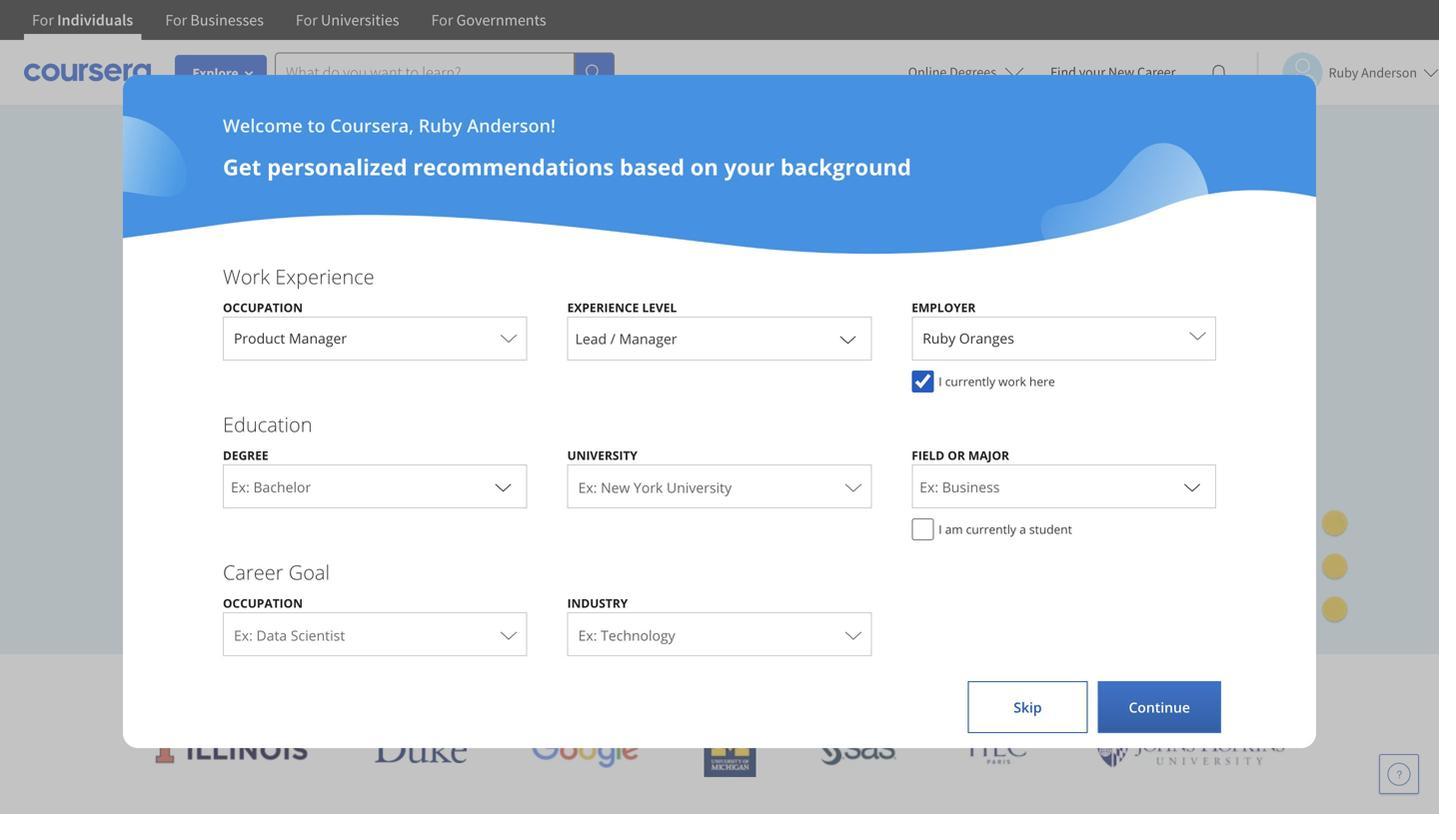 Task type: locate. For each thing, give the bounding box(es) containing it.
1 vertical spatial occupation
[[223, 595, 303, 612]]

industry
[[567, 595, 628, 612]]

0 vertical spatial i
[[939, 373, 942, 390]]

1 vertical spatial university
[[667, 478, 732, 497]]

1 vertical spatial on
[[700, 281, 727, 311]]

/year with 14-day money-back guarantee button
[[140, 540, 477, 561]]

1 vertical spatial your
[[724, 152, 775, 182]]

i left am
[[939, 521, 942, 538]]

1 horizontal spatial chevron down image
[[1180, 475, 1204, 499]]

education element
[[203, 411, 1236, 551]]

skip
[[1014, 698, 1042, 717]]

coursera
[[965, 670, 1067, 703]]

career
[[1137, 63, 1176, 81], [223, 559, 283, 586]]

for universities
[[296, 10, 399, 30]]

ruby down employer
[[923, 329, 956, 348]]

with left coursera
[[910, 670, 958, 703]]

courses,
[[539, 281, 624, 311]]

a
[[1020, 521, 1026, 538]]

experience left the level
[[567, 299, 639, 316]]

your down projects, at the top left of page
[[140, 351, 187, 381]]

for left universities
[[296, 10, 318, 30]]

ex: inside education element
[[578, 478, 597, 497]]

0 horizontal spatial with
[[231, 541, 263, 560]]

work
[[223, 263, 270, 290]]

data
[[256, 626, 287, 645]]

hec paris image
[[961, 730, 1031, 771]]

university right york
[[667, 478, 732, 497]]

ex: down industry on the bottom left of page
[[578, 626, 597, 645]]

oranges
[[959, 329, 1014, 348]]

to up the ready
[[318, 281, 339, 311]]

education
[[223, 411, 312, 438]]

i currently work here
[[939, 373, 1055, 390]]

find
[[1051, 63, 1076, 81]]

currently left work
[[945, 373, 996, 390]]

0 vertical spatial to
[[307, 113, 325, 138]]

1 horizontal spatial with
[[910, 670, 958, 703]]

coursera,
[[330, 113, 414, 138]]

welcome
[[223, 113, 303, 138]]

occupation up product
[[223, 299, 303, 316]]

1 vertical spatial ruby
[[923, 329, 956, 348]]

3 for from the left
[[296, 10, 318, 30]]

ready
[[318, 316, 376, 346]]

companies
[[782, 670, 904, 703]]

1 for from the left
[[32, 10, 54, 30]]

to inside unlimited access to 7,000+ world-class courses, hands-on projects, and job-ready certificate programs—all included in your subscription
[[318, 281, 339, 311]]

and up subscription
[[233, 316, 273, 346]]

for left 'individuals'
[[32, 10, 54, 30]]

currently left a
[[966, 521, 1016, 538]]

1 vertical spatial chevron down image
[[1180, 475, 1204, 499]]

1 vertical spatial i
[[939, 521, 942, 538]]

on up "included" at top
[[700, 281, 727, 311]]

Employer field
[[913, 316, 1215, 360]]

currently
[[945, 373, 996, 390], [966, 521, 1016, 538]]

career left goal
[[223, 559, 283, 586]]

occupation
[[223, 299, 303, 316], [223, 595, 303, 612]]

ruby right coursera,
[[419, 113, 462, 138]]

1 horizontal spatial university
[[667, 478, 732, 497]]

for individuals
[[32, 10, 133, 30]]

trial
[[285, 494, 317, 514]]

with left 14-
[[231, 541, 263, 560]]

0 vertical spatial and
[[233, 316, 273, 346]]

employer
[[912, 299, 976, 316]]

with
[[231, 541, 263, 560], [910, 670, 958, 703]]

1 vertical spatial and
[[733, 670, 776, 703]]

0 horizontal spatial your
[[140, 351, 187, 381]]

on inside dialog
[[690, 152, 719, 182]]

0 vertical spatial on
[[690, 152, 719, 182]]

0 horizontal spatial day
[[223, 494, 249, 514]]

work experience element
[[203, 263, 1236, 403]]

for businesses
[[165, 10, 264, 30]]

2 occupation from the top
[[223, 595, 303, 612]]

occupation up data
[[223, 595, 303, 612]]

coursera plus image
[[140, 188, 444, 218]]

based
[[620, 152, 685, 182]]

ex:
[[578, 478, 597, 497], [234, 626, 253, 645], [578, 626, 597, 645]]

for for businesses
[[165, 10, 187, 30]]

class
[[484, 281, 533, 311]]

0 vertical spatial chevron down image
[[836, 327, 860, 351]]

start
[[172, 494, 207, 514]]

manager
[[289, 329, 347, 348]]

1 occupation from the top
[[223, 299, 303, 316]]

1 horizontal spatial your
[[724, 152, 775, 182]]

i inside 'work experience' "element"
[[939, 373, 942, 390]]

0 horizontal spatial new
[[601, 478, 630, 497]]

product
[[234, 329, 285, 348]]

4 for from the left
[[431, 10, 453, 30]]

0 vertical spatial ruby
[[419, 113, 462, 138]]

0 vertical spatial currently
[[945, 373, 996, 390]]

ex: left york
[[578, 478, 597, 497]]

0 vertical spatial occupation
[[223, 299, 303, 316]]

2 horizontal spatial your
[[1079, 63, 1106, 81]]

ruby
[[419, 113, 462, 138], [923, 329, 956, 348]]

for governments
[[431, 10, 546, 30]]

1 vertical spatial to
[[318, 281, 339, 311]]

1 horizontal spatial career
[[1137, 63, 1176, 81]]

occupation inside the "career goal" element
[[223, 595, 303, 612]]

chevron down image inside education element
[[1180, 475, 1204, 499]]

cancel
[[224, 448, 269, 467]]

2 vertical spatial your
[[140, 351, 187, 381]]

for
[[32, 10, 54, 30], [165, 10, 187, 30], [296, 10, 318, 30], [431, 10, 453, 30]]

field
[[912, 447, 945, 464]]

ruby inside 'work experience' "element"
[[923, 329, 956, 348]]

programs—all
[[488, 316, 633, 346]]

your
[[1079, 63, 1106, 81], [724, 152, 775, 182], [140, 351, 187, 381]]

level
[[642, 299, 677, 316]]

1 horizontal spatial day
[[287, 541, 312, 560]]

chevron down image inside 'work experience' "element"
[[836, 327, 860, 351]]

start 7-day free trial
[[172, 494, 317, 514]]

1 vertical spatial currently
[[966, 521, 1016, 538]]

google image
[[531, 732, 639, 769]]

anderson!
[[467, 113, 556, 138]]

0 horizontal spatial and
[[233, 316, 273, 346]]

plus
[[1073, 670, 1120, 703]]

1 vertical spatial experience
[[567, 299, 639, 316]]

to up personalized
[[307, 113, 325, 138]]

i right i currently work here checkbox
[[939, 373, 942, 390]]

occupation inside 'work experience' "element"
[[223, 299, 303, 316]]

0 vertical spatial with
[[231, 541, 263, 560]]

i inside education element
[[939, 521, 942, 538]]

for left governments
[[431, 10, 453, 30]]

0 vertical spatial your
[[1079, 63, 1106, 81]]

for for governments
[[431, 10, 453, 30]]

back
[[368, 541, 401, 560]]

on right based
[[690, 152, 719, 182]]

0 horizontal spatial experience
[[275, 263, 374, 290]]

for left the "businesses"
[[165, 10, 187, 30]]

continue
[[1129, 698, 1190, 717]]

1 vertical spatial career
[[223, 559, 283, 586]]

1 i from the top
[[939, 373, 942, 390]]

None search field
[[275, 52, 615, 92]]

/year with 14-day money-back guarantee
[[191, 541, 477, 560]]

onboardingmodal dialog
[[0, 0, 1439, 815]]

individuals
[[57, 10, 133, 30]]

new
[[1109, 63, 1135, 81], [601, 478, 630, 497]]

and
[[233, 316, 273, 346], [733, 670, 776, 703]]

career goal
[[223, 559, 330, 586]]

1 horizontal spatial ruby
[[923, 329, 956, 348]]

0 vertical spatial career
[[1137, 63, 1176, 81]]

show notifications image
[[1207, 65, 1231, 89]]

0 horizontal spatial chevron down image
[[836, 327, 860, 351]]

duke university image
[[374, 732, 467, 764]]

career goal element
[[203, 559, 1236, 667]]

here
[[1030, 373, 1055, 390]]

I am currently a student checkbox
[[912, 519, 934, 541]]

your right find
[[1079, 63, 1106, 81]]

14-
[[266, 541, 287, 560]]

0 vertical spatial new
[[1109, 63, 1135, 81]]

I currently work here checkbox
[[912, 371, 934, 393]]

2 i from the top
[[939, 521, 942, 538]]

with inside button
[[231, 541, 263, 560]]

0 horizontal spatial career
[[223, 559, 283, 586]]

career left show notifications image
[[1137, 63, 1176, 81]]

new left york
[[601, 478, 630, 497]]

university of michigan image
[[704, 723, 756, 778]]

and up university of michigan image
[[733, 670, 776, 703]]

your inside unlimited access to 7,000+ world-class courses, hands-on projects, and job-ready certificate programs—all included in your subscription
[[140, 351, 187, 381]]

1 vertical spatial new
[[601, 478, 630, 497]]

experience up the ready
[[275, 263, 374, 290]]

technology
[[601, 626, 675, 645]]

on
[[690, 152, 719, 182], [700, 281, 727, 311]]

new right find
[[1109, 63, 1135, 81]]

to
[[307, 113, 325, 138], [318, 281, 339, 311]]

chevron down image
[[836, 327, 860, 351], [1180, 475, 1204, 499]]

2 for from the left
[[165, 10, 187, 30]]

on inside unlimited access to 7,000+ world-class courses, hands-on projects, and job-ready certificate programs—all included in your subscription
[[700, 281, 727, 311]]

your left background in the right top of the page
[[724, 152, 775, 182]]

field or major
[[912, 447, 1009, 464]]

recommendations
[[413, 152, 614, 182]]

0 horizontal spatial university
[[567, 447, 638, 464]]

day
[[223, 494, 249, 514], [287, 541, 312, 560]]

university up york
[[567, 447, 638, 464]]



Task type: vqa. For each thing, say whether or not it's contained in the screenshot.
ENGLISH on the right top of the page
no



Task type: describe. For each thing, give the bounding box(es) containing it.
/month, cancel anytime
[[164, 448, 330, 467]]

get
[[223, 152, 261, 182]]

anytime
[[272, 448, 330, 467]]

chevron down image
[[491, 475, 515, 499]]

occupation for career
[[223, 595, 303, 612]]

degree
[[223, 447, 269, 464]]

start 7-day free trial button
[[140, 480, 349, 528]]

hands-
[[630, 281, 700, 311]]

for for universities
[[296, 10, 318, 30]]

/year
[[191, 541, 227, 560]]

ex: left data
[[234, 626, 253, 645]]

to inside onboardingmodal dialog
[[307, 113, 325, 138]]

/month,
[[164, 448, 221, 467]]

background
[[780, 152, 911, 182]]

work experience
[[223, 263, 374, 290]]

scientist
[[291, 626, 345, 645]]

personalized
[[267, 152, 407, 182]]

major
[[968, 447, 1009, 464]]

ex: new york university
[[578, 478, 732, 497]]

i for education
[[939, 521, 942, 538]]

i am currently a student
[[939, 521, 1072, 538]]

for for individuals
[[32, 10, 54, 30]]

product manager
[[234, 329, 347, 348]]

1 horizontal spatial experience
[[567, 299, 639, 316]]

projects,
[[140, 316, 228, 346]]

guarantee
[[405, 541, 477, 560]]

johns hopkins university image
[[1095, 732, 1285, 769]]

chevron down image for experience level
[[836, 327, 860, 351]]

1 vertical spatial day
[[287, 541, 312, 560]]

businesses
[[190, 10, 264, 30]]

find your new career
[[1051, 63, 1176, 81]]

unlimited
[[140, 281, 240, 311]]

work
[[999, 373, 1026, 390]]

job-
[[278, 316, 318, 346]]

i for work experience
[[939, 373, 942, 390]]

leading universities and companies with coursera plus
[[505, 670, 1120, 703]]

occupation for work
[[223, 299, 303, 316]]

1 horizontal spatial and
[[733, 670, 776, 703]]

continue button
[[1098, 682, 1221, 734]]

skip button
[[968, 682, 1088, 734]]

world-
[[419, 281, 484, 311]]

Occupation field
[[224, 316, 526, 360]]

sas image
[[820, 734, 896, 766]]

7,000+
[[345, 281, 413, 311]]

get personalized recommendations based on your background
[[223, 152, 911, 182]]

coursera image
[[24, 56, 151, 88]]

free
[[252, 494, 282, 514]]

new inside education element
[[601, 478, 630, 497]]

university of illinois at urbana-champaign image
[[154, 734, 310, 766]]

universities
[[599, 670, 727, 703]]

am
[[945, 521, 963, 538]]

chevron down image for field or major
[[1180, 475, 1204, 499]]

leading
[[512, 670, 593, 703]]

subscription
[[192, 351, 319, 381]]

0 vertical spatial day
[[223, 494, 249, 514]]

banner navigation
[[16, 0, 562, 40]]

ruby oranges
[[923, 329, 1014, 348]]

ex: data scientist
[[234, 626, 345, 645]]

career inside onboardingmodal dialog
[[223, 559, 283, 586]]

ex: for education
[[578, 478, 597, 497]]

welcome to coursera, ruby anderson!
[[223, 113, 556, 138]]

your inside onboardingmodal dialog
[[724, 152, 775, 182]]

find your new career link
[[1041, 60, 1186, 85]]

and inside unlimited access to 7,000+ world-class courses, hands-on projects, and job-ready certificate programs—all included in your subscription
[[233, 316, 273, 346]]

7-
[[210, 494, 223, 514]]

1 vertical spatial with
[[910, 670, 958, 703]]

experience level
[[567, 299, 677, 316]]

certificate
[[382, 316, 482, 346]]

included
[[639, 316, 727, 346]]

currently inside 'work experience' "element"
[[945, 373, 996, 390]]

money-
[[316, 541, 368, 560]]

or
[[948, 447, 965, 464]]

universities
[[321, 10, 399, 30]]

goal
[[289, 559, 330, 586]]

0 horizontal spatial ruby
[[419, 113, 462, 138]]

york
[[634, 478, 663, 497]]

student
[[1029, 521, 1072, 538]]

ex: technology
[[578, 626, 675, 645]]

in
[[733, 316, 752, 346]]

0 vertical spatial experience
[[275, 263, 374, 290]]

0 vertical spatial university
[[567, 447, 638, 464]]

1 horizontal spatial new
[[1109, 63, 1135, 81]]

governments
[[456, 10, 546, 30]]

unlimited access to 7,000+ world-class courses, hands-on projects, and job-ready certificate programs—all included in your subscription
[[140, 281, 752, 381]]

currently inside education element
[[966, 521, 1016, 538]]

access
[[246, 281, 312, 311]]

ex: for career goal
[[578, 626, 597, 645]]

help center image
[[1387, 763, 1411, 787]]



